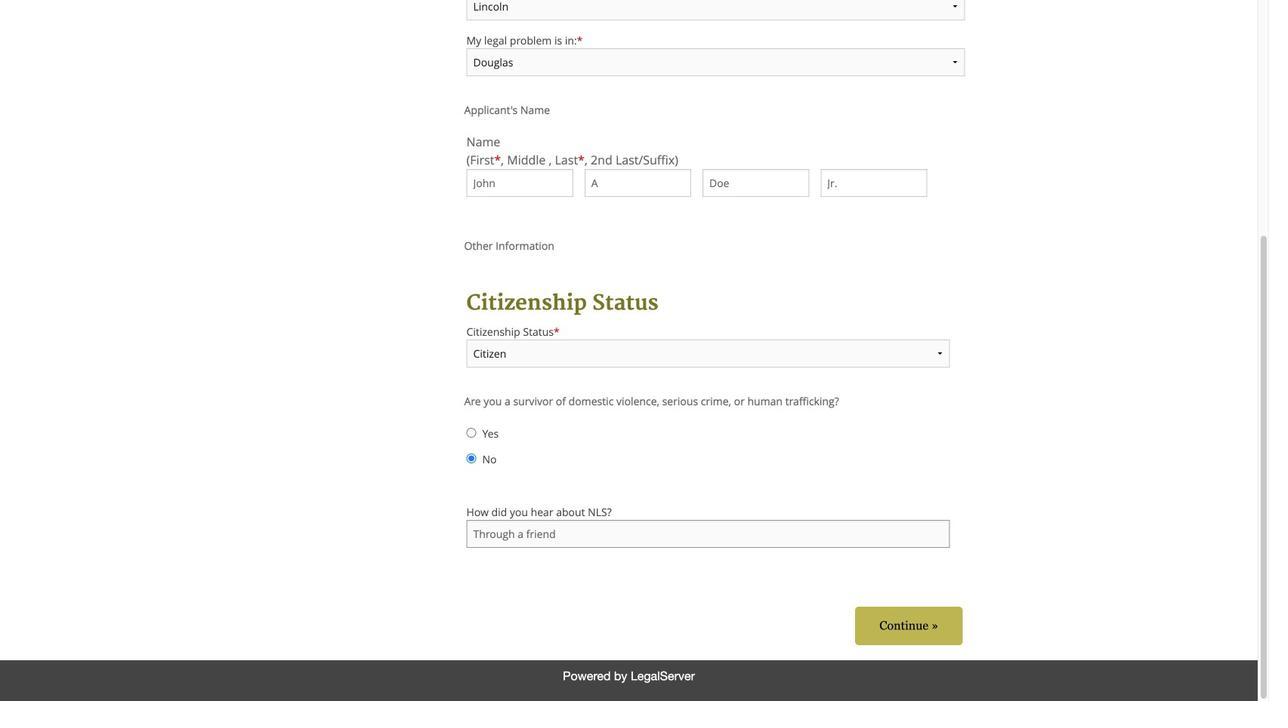 Task type: locate. For each thing, give the bounding box(es) containing it.
None text field
[[467, 521, 950, 549]]

None radio
[[467, 428, 476, 438]]

Continue » submit
[[855, 608, 963, 646]]

None radio
[[467, 454, 476, 464]]



Task type: describe. For each thing, give the bounding box(es) containing it.
First* text field
[[467, 169, 573, 197]]

Suffix text field
[[821, 169, 927, 197]]

Middle text field
[[585, 169, 691, 197]]

Last* text field
[[703, 169, 809, 197]]



Task type: vqa. For each thing, say whether or not it's contained in the screenshot.
first* text field
yes



